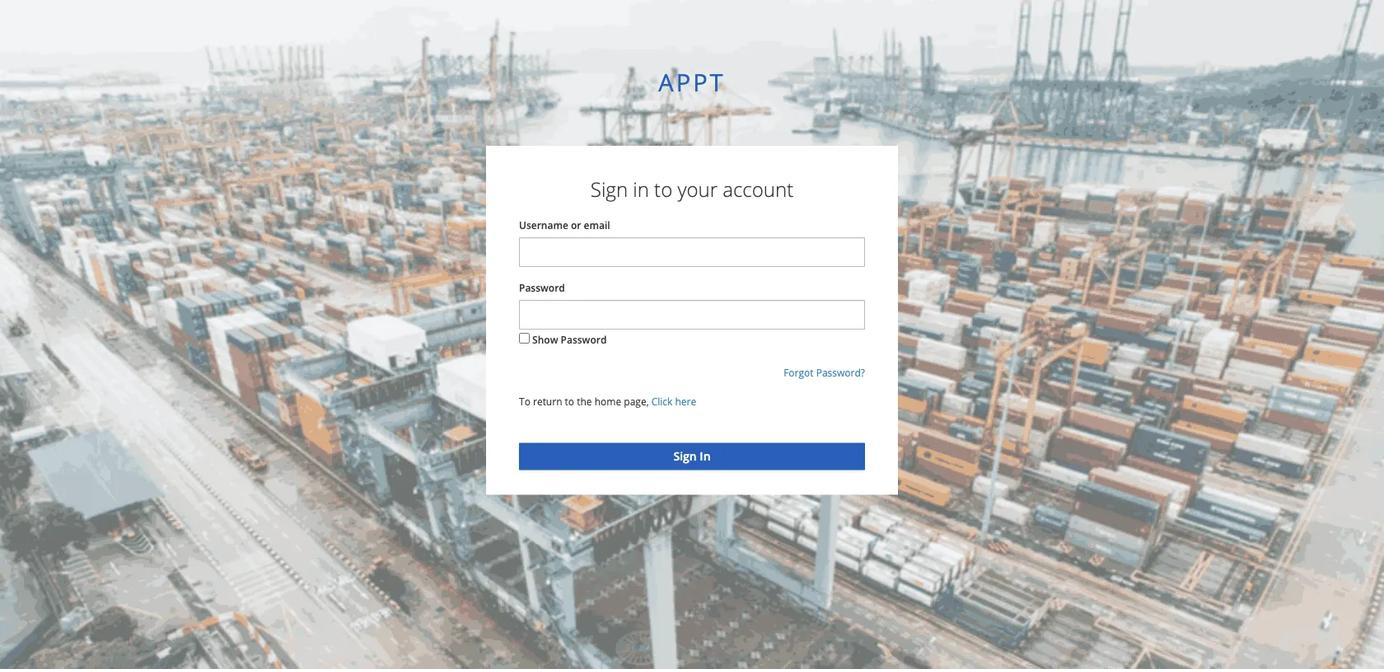 Task type: locate. For each thing, give the bounding box(es) containing it.
0 vertical spatial to
[[654, 176, 673, 203]]

1 horizontal spatial to
[[654, 176, 673, 203]]

0 horizontal spatial to
[[565, 395, 574, 408]]

1 vertical spatial to
[[565, 395, 574, 408]]

Password password field
[[519, 300, 865, 330]]

username
[[519, 218, 568, 232]]

to return to the home page, click here
[[519, 395, 697, 408]]

return
[[533, 395, 562, 408]]

here
[[675, 395, 697, 408]]

show
[[532, 333, 558, 347]]

1 vertical spatial password
[[561, 333, 607, 347]]

sign
[[591, 176, 628, 203]]

click here link
[[652, 395, 697, 408]]

password up show at the left of the page
[[519, 281, 565, 294]]

your
[[678, 176, 718, 203]]

forgot password?
[[784, 366, 865, 380]]

forgot password? link
[[784, 366, 865, 380]]

None submit
[[519, 443, 865, 470]]

Show Password checkbox
[[519, 333, 530, 344]]

sign in to your account
[[591, 176, 794, 203]]

password right show at the left of the page
[[561, 333, 607, 347]]

to left the at the left bottom of the page
[[565, 395, 574, 408]]

to
[[654, 176, 673, 203], [565, 395, 574, 408]]

password?
[[816, 366, 865, 380]]

to right in
[[654, 176, 673, 203]]

password
[[519, 281, 565, 294], [561, 333, 607, 347]]



Task type: describe. For each thing, give the bounding box(es) containing it.
in
[[633, 176, 649, 203]]

to for your
[[654, 176, 673, 203]]

or
[[571, 218, 581, 232]]

email
[[584, 218, 610, 232]]

page,
[[624, 395, 649, 408]]

appt
[[659, 66, 726, 98]]

username or email
[[519, 218, 610, 232]]

Username or email text field
[[519, 237, 865, 267]]

0 vertical spatial password
[[519, 281, 565, 294]]

account
[[723, 176, 794, 203]]

show password
[[532, 333, 607, 347]]

to for the
[[565, 395, 574, 408]]

the
[[577, 395, 592, 408]]

to
[[519, 395, 531, 408]]

click
[[652, 395, 673, 408]]

home
[[595, 395, 622, 408]]

forgot
[[784, 366, 814, 380]]



